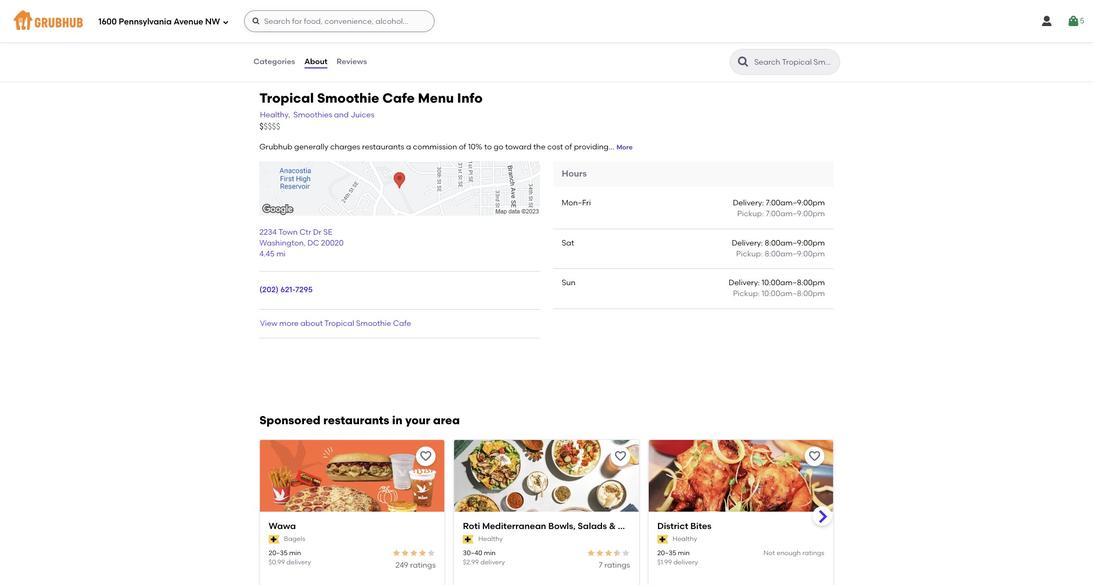 Task type: vqa. For each thing, say whether or not it's contained in the screenshot.
1st the of from right
yes



Task type: locate. For each thing, give the bounding box(es) containing it.
restaurants left the "a"
[[362, 143, 404, 152]]

save this restaurant image
[[419, 450, 432, 463], [808, 450, 821, 463]]

(202)
[[259, 286, 279, 295]]

0 horizontal spatial save this restaurant image
[[419, 450, 432, 463]]

restaurants left the in
[[323, 414, 389, 427]]

2 save this restaurant button from the left
[[610, 447, 630, 467]]

0 horizontal spatial min
[[289, 550, 301, 557]]

ratings right 249
[[410, 561, 436, 571]]

2 7:00am–9:00pm from the top
[[766, 209, 825, 219]]

1 horizontal spatial of
[[565, 143, 572, 152]]

,
[[304, 239, 306, 248]]

subscription pass image
[[657, 536, 668, 544]]

district bites logo image
[[649, 440, 833, 532]]

5
[[1080, 16, 1084, 25]]

roti mediterranean bowls, salads & pitas
[[463, 521, 640, 532]]

1 horizontal spatial tropical
[[324, 319, 354, 328]]

delivery: for pickup: 10:00am–8:00pm
[[729, 278, 760, 288]]

1600
[[98, 17, 117, 26]]

delivery inside 20–35 min $1.99 delivery
[[673, 559, 698, 567]]

2 of from the left
[[565, 143, 572, 152]]

2 vertical spatial pickup:
[[733, 290, 760, 299]]

ratings for wawa
[[410, 561, 436, 571]]

about
[[300, 319, 323, 328]]

7 ratings
[[599, 561, 630, 571]]

1 save this restaurant image from the left
[[419, 450, 432, 463]]

7:00am–9:00pm up pickup: 7:00am–9:00pm
[[766, 198, 825, 208]]

subscription pass image for wawa
[[269, 536, 280, 544]]

ratings right enough at the right bottom of the page
[[802, 550, 824, 557]]

10:00am–8:00pm up pickup: 10:00am–8:00pm
[[762, 278, 825, 288]]

0 vertical spatial 8:00am–9:00pm
[[765, 238, 825, 248]]

8:00am–9:00pm down delivery: 8:00am–9:00pm
[[765, 250, 825, 259]]

7:00am–9:00pm
[[766, 198, 825, 208], [766, 209, 825, 219]]

2 10:00am–8:00pm from the top
[[762, 290, 825, 299]]

20–35 up the $1.99
[[657, 550, 676, 557]]

star icon image
[[392, 549, 401, 558], [401, 549, 410, 558], [410, 549, 418, 558], [418, 549, 427, 558], [427, 549, 436, 558], [587, 549, 595, 558], [595, 549, 604, 558], [604, 549, 613, 558], [613, 549, 621, 558], [613, 549, 621, 558], [621, 549, 630, 558]]

min down district bites
[[678, 550, 690, 557]]

3 save this restaurant button from the left
[[805, 447, 824, 467]]

1 horizontal spatial healthy
[[673, 536, 697, 543]]

2 horizontal spatial svg image
[[1067, 15, 1080, 28]]

sponsored
[[259, 414, 321, 427]]

1 horizontal spatial 20–35
[[657, 550, 676, 557]]

0 horizontal spatial tropical
[[259, 90, 314, 106]]

(202) 621-7295 button
[[259, 285, 313, 296]]

1600 pennsylvania avenue nw
[[98, 17, 220, 26]]

bites
[[690, 521, 712, 532]]

20–35
[[269, 550, 288, 557], [657, 550, 676, 557]]

7295
[[295, 286, 313, 295]]

1 vertical spatial tropical
[[324, 319, 354, 328]]

7:00am–9:00pm for pickup: 7:00am–9:00pm
[[766, 209, 825, 219]]

cost
[[547, 143, 563, 152]]

save this restaurant button for roti
[[610, 447, 630, 467]]

3 delivery from the left
[[673, 559, 698, 567]]

1 8:00am–9:00pm from the top
[[765, 238, 825, 248]]

2 horizontal spatial save this restaurant button
[[805, 447, 824, 467]]

0 vertical spatial restaurants
[[362, 143, 404, 152]]

healthy for bites
[[673, 536, 697, 543]]

10:00am–8:00pm for delivery: 10:00am–8:00pm
[[762, 278, 825, 288]]

249
[[395, 561, 408, 571]]

min down bagels
[[289, 550, 301, 557]]

healthy down district bites
[[673, 536, 697, 543]]

save this restaurant button
[[416, 447, 436, 467], [610, 447, 630, 467], [805, 447, 824, 467]]

tropical up healthy,
[[259, 90, 314, 106]]

roti
[[463, 521, 480, 532]]

of left 10%
[[459, 143, 466, 152]]

2 20–35 from the left
[[657, 550, 676, 557]]

pickup: for pickup: 8:00am–9:00pm
[[736, 250, 763, 259]]

delivery: 7:00am–9:00pm
[[733, 198, 825, 208]]

more button
[[616, 143, 633, 152]]

ratings
[[802, 550, 824, 557], [410, 561, 436, 571], [604, 561, 630, 571]]

1 horizontal spatial svg image
[[252, 17, 260, 26]]

categories button
[[253, 42, 296, 82]]

delivery for district bites
[[673, 559, 698, 567]]

more
[[616, 144, 633, 151]]

0 horizontal spatial delivery
[[286, 559, 311, 567]]

your
[[405, 414, 430, 427]]

$2.99
[[463, 559, 479, 567]]

1 delivery from the left
[[286, 559, 311, 567]]

sun
[[562, 278, 576, 288]]

sat
[[562, 238, 574, 248]]

delivery right the $1.99
[[673, 559, 698, 567]]

20–35 up $0.99
[[269, 550, 288, 557]]

subscription pass image down wawa
[[269, 536, 280, 544]]

in
[[392, 414, 402, 427]]

providing
[[574, 143, 609, 152]]

0 horizontal spatial ratings
[[410, 561, 436, 571]]

delivery inside 20–35 min $0.99 delivery
[[286, 559, 311, 567]]

2 horizontal spatial delivery
[[673, 559, 698, 567]]

2 delivery from the left
[[480, 559, 505, 567]]

healthy,
[[260, 110, 290, 120]]

wawa
[[269, 521, 296, 532]]

20–35 for wawa
[[269, 550, 288, 557]]

1 vertical spatial 10:00am–8:00pm
[[762, 290, 825, 299]]

1 horizontal spatial subscription pass image
[[463, 536, 474, 544]]

pickup: down delivery: 10:00am–8:00pm
[[733, 290, 760, 299]]

tropical
[[259, 90, 314, 106], [324, 319, 354, 328]]

min right "30–40"
[[484, 550, 496, 557]]

2 horizontal spatial min
[[678, 550, 690, 557]]

more
[[279, 319, 299, 328]]

area
[[433, 414, 460, 427]]

1 horizontal spatial min
[[484, 550, 496, 557]]

tropical right the about
[[324, 319, 354, 328]]

svg image
[[1040, 15, 1053, 28]]

2 min from the left
[[484, 550, 496, 557]]

delivery right $0.99
[[286, 559, 311, 567]]

Search for food, convenience, alcohol... search field
[[244, 10, 434, 32]]

min
[[289, 550, 301, 557], [484, 550, 496, 557], [678, 550, 690, 557]]

to
[[484, 143, 492, 152]]

2 8:00am–9:00pm from the top
[[765, 250, 825, 259]]

min for district bites
[[678, 550, 690, 557]]

1 horizontal spatial save this restaurant image
[[808, 450, 821, 463]]

about button
[[304, 42, 328, 82]]

healthy for mediterranean
[[478, 536, 503, 543]]

smoothies
[[293, 110, 332, 120]]

8:00am–9:00pm
[[765, 238, 825, 248], [765, 250, 825, 259]]

2 healthy from the left
[[673, 536, 697, 543]]

0 vertical spatial cafe
[[382, 90, 415, 106]]

town
[[278, 228, 298, 237]]

20–35 inside 20–35 min $1.99 delivery
[[657, 550, 676, 557]]

1 7:00am–9:00pm from the top
[[766, 198, 825, 208]]

sponsored restaurants in your area
[[259, 414, 460, 427]]

delivery: up pickup: 7:00am–9:00pm
[[733, 198, 764, 208]]

healthy up 30–40 min $2.99 delivery
[[478, 536, 503, 543]]

8:00am–9:00pm up pickup: 8:00am–9:00pm
[[765, 238, 825, 248]]

1 vertical spatial 8:00am–9:00pm
[[765, 250, 825, 259]]

0 horizontal spatial save this restaurant button
[[416, 447, 436, 467]]

the
[[533, 143, 545, 152]]

district
[[657, 521, 688, 532]]

0 vertical spatial 7:00am–9:00pm
[[766, 198, 825, 208]]

1 horizontal spatial save this restaurant button
[[610, 447, 630, 467]]

of right "cost"
[[565, 143, 572, 152]]

7:00am–9:00pm down delivery: 7:00am–9:00pm on the top of the page
[[766, 209, 825, 219]]

search icon image
[[737, 55, 750, 69]]

10:00am–8:00pm for pickup: 10:00am–8:00pm
[[762, 290, 825, 299]]

1 horizontal spatial delivery
[[480, 559, 505, 567]]

$0.99
[[269, 559, 285, 567]]

1 min from the left
[[289, 550, 301, 557]]

min inside 20–35 min $1.99 delivery
[[678, 550, 690, 557]]

pickup: down delivery: 8:00am–9:00pm
[[736, 250, 763, 259]]

hours
[[562, 169, 587, 179]]

salads
[[578, 521, 607, 532]]

main navigation navigation
[[0, 0, 1093, 42]]

0 horizontal spatial of
[[459, 143, 466, 152]]

1 horizontal spatial ratings
[[604, 561, 630, 571]]

0 vertical spatial smoothie
[[317, 90, 379, 106]]

1 vertical spatial 7:00am–9:00pm
[[766, 209, 825, 219]]

bagels
[[284, 536, 305, 543]]

10:00am–8:00pm
[[762, 278, 825, 288], [762, 290, 825, 299]]

delivery
[[286, 559, 311, 567], [480, 559, 505, 567], [673, 559, 698, 567]]

of
[[459, 143, 466, 152], [565, 143, 572, 152]]

delivery:
[[733, 198, 764, 208], [732, 238, 763, 248], [729, 278, 760, 288]]

0 horizontal spatial healthy
[[478, 536, 503, 543]]

20–35 inside 20–35 min $0.99 delivery
[[269, 550, 288, 557]]

grubhub
[[259, 143, 292, 152]]

delivery inside 30–40 min $2.99 delivery
[[480, 559, 505, 567]]

1 20–35 from the left
[[269, 550, 288, 557]]

smoothie
[[317, 90, 379, 106], [356, 319, 391, 328]]

1 healthy from the left
[[478, 536, 503, 543]]

2 save this restaurant image from the left
[[808, 450, 821, 463]]

pickup: down delivery: 7:00am–9:00pm on the top of the page
[[737, 209, 764, 219]]

se
[[323, 228, 332, 237]]

10:00am–8:00pm down delivery: 10:00am–8:00pm
[[762, 290, 825, 299]]

min inside 30–40 min $2.99 delivery
[[484, 550, 496, 557]]

min inside 20–35 min $0.99 delivery
[[289, 550, 301, 557]]

pickup:
[[737, 209, 764, 219], [736, 250, 763, 259], [733, 290, 760, 299]]

1 vertical spatial smoothie
[[356, 319, 391, 328]]

delivery right $2.99
[[480, 559, 505, 567]]

5 button
[[1067, 11, 1084, 31]]

svg image
[[1067, 15, 1080, 28], [252, 17, 260, 26], [222, 19, 229, 25]]

2 vertical spatial delivery:
[[729, 278, 760, 288]]

1 vertical spatial delivery:
[[732, 238, 763, 248]]

enough
[[777, 550, 801, 557]]

ratings right 7
[[604, 561, 630, 571]]

0 vertical spatial delivery:
[[733, 198, 764, 208]]

save this restaurant image
[[614, 450, 627, 463]]

0 vertical spatial 10:00am–8:00pm
[[762, 278, 825, 288]]

healthy
[[478, 536, 503, 543], [673, 536, 697, 543]]

delivery: up pickup: 10:00am–8:00pm
[[729, 278, 760, 288]]

mediterranean
[[482, 521, 546, 532]]

2 subscription pass image from the left
[[463, 536, 474, 544]]

subscription pass image
[[269, 536, 280, 544], [463, 536, 474, 544]]

cafe
[[382, 90, 415, 106], [393, 319, 411, 328]]

reviews button
[[336, 42, 367, 82]]

wawa link
[[269, 521, 436, 533]]

delivery: up pickup: 8:00am–9:00pm
[[732, 238, 763, 248]]

0 vertical spatial pickup:
[[737, 209, 764, 219]]

washington
[[259, 239, 304, 248]]

subscription pass image down the roti
[[463, 536, 474, 544]]

menu
[[418, 90, 454, 106]]

1 10:00am–8:00pm from the top
[[762, 278, 825, 288]]

3 min from the left
[[678, 550, 690, 557]]

0 horizontal spatial subscription pass image
[[269, 536, 280, 544]]

1 subscription pass image from the left
[[269, 536, 280, 544]]

0 horizontal spatial 20–35
[[269, 550, 288, 557]]

1 vertical spatial pickup:
[[736, 250, 763, 259]]



Task type: describe. For each thing, give the bounding box(es) containing it.
4.45
[[259, 250, 275, 259]]

bowls,
[[548, 521, 576, 532]]

healthy, button
[[259, 109, 291, 121]]

commission
[[413, 143, 457, 152]]

categories
[[253, 57, 295, 66]]

30–40 min $2.99 delivery
[[463, 550, 505, 567]]

district bites link
[[657, 521, 824, 533]]

Search Tropical Smoothie Cafe  search field
[[753, 57, 836, 67]]

1 vertical spatial cafe
[[393, 319, 411, 328]]

wawa logo image
[[260, 440, 444, 532]]

subscription pass image for roti mediterranean bowls, salads & pitas
[[463, 536, 474, 544]]

20–35 min $0.99 delivery
[[269, 550, 311, 567]]

pickup: 10:00am–8:00pm
[[733, 290, 825, 299]]

8:00am–9:00pm for pickup: 8:00am–9:00pm
[[765, 250, 825, 259]]

healthy, smoothies and juices
[[260, 110, 374, 120]]

roti mediterranean bowls, salads & pitas link
[[463, 521, 640, 533]]

toward
[[505, 143, 532, 152]]

save this restaurant image for wawa
[[419, 450, 432, 463]]

nw
[[205, 17, 220, 26]]

20–35 for district bites
[[657, 550, 676, 557]]

generally
[[294, 143, 328, 152]]

pitas
[[618, 521, 640, 532]]

1 vertical spatial restaurants
[[323, 414, 389, 427]]

and
[[334, 110, 349, 120]]

charges
[[330, 143, 360, 152]]

2234
[[259, 228, 277, 237]]

621-
[[280, 286, 295, 295]]

district bites
[[657, 521, 712, 532]]

delivery for wawa
[[286, 559, 311, 567]]

info
[[457, 90, 483, 106]]

0 vertical spatial tropical
[[259, 90, 314, 106]]

view more about tropical smoothie cafe
[[260, 319, 411, 328]]

2 horizontal spatial ratings
[[802, 550, 824, 557]]

1 save this restaurant button from the left
[[416, 447, 436, 467]]

smoothies and juices button
[[293, 109, 375, 121]]

7:00am–9:00pm for delivery: 7:00am–9:00pm
[[766, 198, 825, 208]]

2234 town ctr dr se washington , dc 20020 4.45 mi
[[259, 228, 344, 259]]

roti mediterranean bowls, salads & pitas logo image
[[454, 440, 639, 532]]

mi
[[276, 250, 286, 259]]

(202) 621-7295
[[259, 286, 313, 295]]

pickup: for pickup: 10:00am–8:00pm
[[733, 290, 760, 299]]

8:00am–9:00pm for delivery: 8:00am–9:00pm
[[765, 238, 825, 248]]

$$$$$
[[259, 122, 280, 132]]

delivery: 8:00am–9:00pm
[[732, 238, 825, 248]]

20020
[[321, 239, 344, 248]]

tropical smoothie cafe  menu info
[[259, 90, 483, 106]]

min for roti mediterranean bowls, salads & pitas
[[484, 550, 496, 557]]

20–35 min $1.99 delivery
[[657, 550, 698, 567]]

svg image inside 5 'button'
[[1067, 15, 1080, 28]]

ctr
[[299, 228, 311, 237]]

10%
[[468, 143, 482, 152]]

go
[[494, 143, 503, 152]]

...
[[609, 143, 614, 152]]

0 horizontal spatial svg image
[[222, 19, 229, 25]]

pickup: 8:00am–9:00pm
[[736, 250, 825, 259]]

juices
[[351, 110, 374, 120]]

$
[[259, 122, 264, 132]]

avenue
[[174, 17, 203, 26]]

view
[[260, 319, 277, 328]]

not
[[764, 550, 775, 557]]

grubhub generally charges restaurants a commission of 10% to go toward the cost of providing ... more
[[259, 143, 633, 152]]

$1.99
[[657, 559, 672, 567]]

pickup: 7:00am–9:00pm
[[737, 209, 825, 219]]

save this restaurant button for district
[[805, 447, 824, 467]]

delivery: for pickup: 7:00am–9:00pm
[[733, 198, 764, 208]]

not enough ratings
[[764, 550, 824, 557]]

1 of from the left
[[459, 143, 466, 152]]

delivery: 10:00am–8:00pm
[[729, 278, 825, 288]]

7
[[599, 561, 603, 571]]

30–40
[[463, 550, 482, 557]]

ratings for roti mediterranean bowls, salads & pitas
[[604, 561, 630, 571]]

delivery for roti mediterranean bowls, salads & pitas
[[480, 559, 505, 567]]

a
[[406, 143, 411, 152]]

249 ratings
[[395, 561, 436, 571]]

delivery: for pickup: 8:00am–9:00pm
[[732, 238, 763, 248]]

min for wawa
[[289, 550, 301, 557]]

reviews
[[337, 57, 367, 66]]

about
[[304, 57, 327, 66]]

mon–fri
[[562, 198, 591, 208]]

dr
[[313, 228, 322, 237]]

pickup: for pickup: 7:00am–9:00pm
[[737, 209, 764, 219]]

dc
[[307, 239, 319, 248]]

save this restaurant image for district bites
[[808, 450, 821, 463]]



